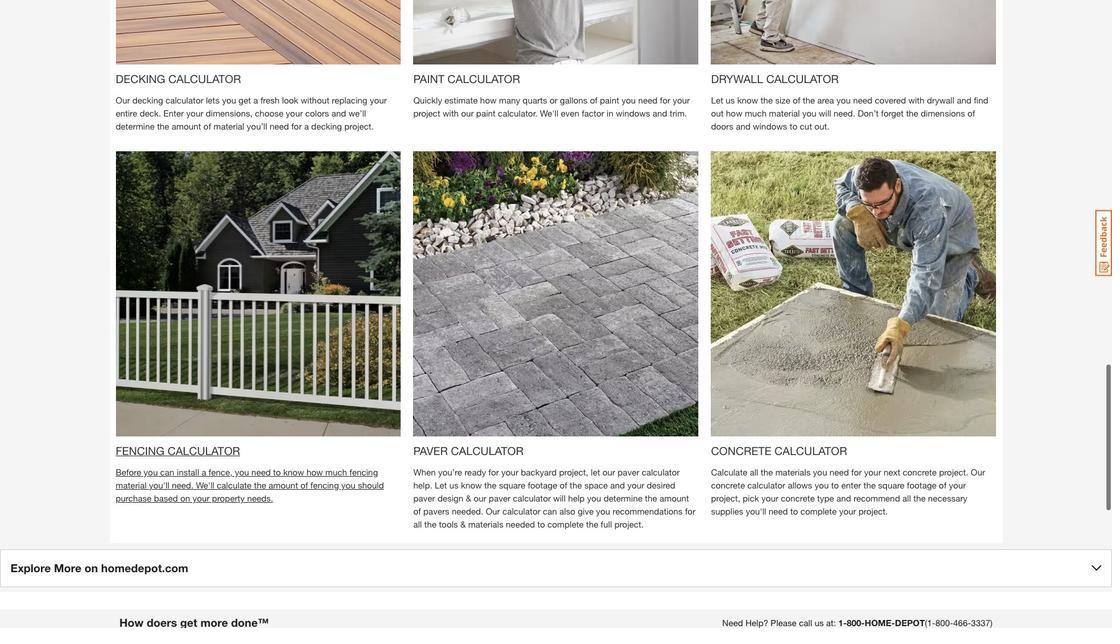 Task type: describe. For each thing, give the bounding box(es) containing it.
2 horizontal spatial all
[[903, 493, 911, 504]]

get
[[239, 95, 251, 105]]

property
[[212, 493, 245, 504]]

depot
[[895, 618, 925, 628]]

with inside let us know the size of the area you need covered with drywall and find out how much material you will need. don't forget the dimensions of doors and windows to cut out.
[[908, 95, 925, 105]]

calculator up needed
[[502, 506, 540, 517]]

much inside let us know the size of the area you need covered with drywall and find out how much material you will need. don't forget the dimensions of doors and windows to cut out.
[[745, 108, 767, 118]]

and left find
[[957, 95, 971, 105]]

1 vertical spatial concrete
[[711, 480, 745, 491]]

footage inside calculate all the materials you need for your next concrete project. our concrete calculator allows you to enter the square footage of your project, pick your concrete type and recommend all the necessary supplies you'll need to complete your project.
[[907, 480, 937, 491]]

your left next
[[864, 467, 881, 478]]

calculator up desired
[[642, 467, 680, 478]]

find
[[974, 95, 988, 105]]

paver calculator
[[413, 444, 523, 458]]

full
[[601, 519, 612, 530]]

should
[[358, 480, 384, 491]]

2 horizontal spatial paver
[[618, 467, 639, 478]]

necessary
[[928, 493, 967, 504]]

to down allows
[[790, 506, 798, 517]]

amount inside the our decking calculator lets you get a fresh look without replacing your entire deck. enter your dimensions, choose your colors and we'll determine the amount of material you'll need for a decking project.
[[172, 121, 201, 131]]

1 horizontal spatial all
[[750, 467, 758, 478]]

your inside before you can install a fence, you need to know how much fencing material you'll need. we'll calculate the amount of fencing you should purchase based on your property needs.
[[193, 493, 210, 504]]

decking
[[116, 72, 165, 86]]

before you can install a fence, you need to know how much fencing material you'll need. we'll calculate the amount of fencing you should purchase based on your property needs.
[[116, 467, 384, 504]]

deck.
[[140, 108, 161, 118]]

your down look
[[286, 108, 303, 118]]

type
[[817, 493, 834, 504]]

explore
[[11, 561, 51, 575]]

3337)
[[971, 618, 993, 628]]

the inside before you can install a fence, you need to know how much fencing material you'll need. we'll calculate the amount of fencing you should purchase based on your property needs.
[[254, 480, 266, 491]]

colors
[[305, 108, 329, 118]]

estimate
[[445, 95, 478, 105]]

desired
[[647, 480, 675, 491]]

need
[[722, 618, 743, 628]]

the down the concrete calculator
[[761, 467, 773, 478]]

fencing calculator image
[[116, 151, 401, 437]]

1 horizontal spatial decking
[[311, 121, 342, 131]]

project. inside the our decking calculator lets you get a fresh look without replacing your entire deck. enter your dimensions, choose your colors and we'll determine the amount of material you'll need for a decking project.
[[344, 121, 374, 131]]

dimensions,
[[206, 108, 253, 118]]

feedback link image
[[1095, 210, 1112, 277]]

cut
[[800, 121, 812, 131]]

when
[[413, 467, 436, 478]]

square inside calculate all the materials you need for your next concrete project. our concrete calculator allows you to enter the square footage of your project, pick your concrete type and recommend all the necessary supplies you'll need to complete your project.
[[878, 480, 905, 491]]

quickly
[[413, 95, 442, 105]]

quarts
[[523, 95, 547, 105]]

you're
[[438, 467, 462, 478]]

know inside when you're ready for your backyard project, let our paver calculator help. let us know the square footage of the space and your desired paver design & our paver calculator will help you determine the amount of pavers needed. our calculator can also give you recommendations for all the tools & materials needed to complete the full project.
[[461, 480, 482, 491]]

the left size at the right top
[[761, 95, 773, 105]]

calculator for concrete calculator
[[775, 444, 847, 458]]

we'll inside quickly estimate how many quarts or gallons of paint you need for your project with our paint calculator. we'll even factor in windows and trim.
[[540, 108, 558, 118]]

the left full at the bottom right of page
[[586, 519, 598, 530]]

replacing
[[332, 95, 367, 105]]

you'll
[[247, 121, 267, 131]]

your left desired
[[627, 480, 644, 491]]

we'll inside before you can install a fence, you need to know how much fencing material you'll need. we'll calculate the amount of fencing you should purchase based on your property needs.
[[196, 480, 214, 491]]

to inside when you're ready for your backyard project, let our paver calculator help. let us know the square footage of the space and your desired paver design & our paver calculator will help you determine the amount of pavers needed. our calculator can also give you recommendations for all the tools & materials needed to complete the full project.
[[537, 519, 545, 530]]

1 horizontal spatial concrete
[[781, 493, 815, 504]]

needed.
[[452, 506, 483, 517]]

fresh
[[260, 95, 280, 105]]

next
[[884, 467, 900, 478]]

drywall
[[927, 95, 954, 105]]

1 horizontal spatial paver
[[489, 493, 511, 504]]

our inside when you're ready for your backyard project, let our paver calculator help. let us know the square footage of the space and your desired paver design & our paver calculator will help you determine the amount of pavers needed. our calculator can also give you recommendations for all the tools & materials needed to complete the full project.
[[486, 506, 500, 517]]

466-
[[953, 618, 971, 628]]

of inside calculate all the materials you need for your next concrete project. our concrete calculator allows you to enter the square footage of your project, pick your concrete type and recommend all the necessary supplies you'll need to complete your project.
[[939, 480, 947, 491]]

your left backyard
[[501, 467, 518, 478]]

explore more on homedepot.com button
[[0, 549, 1112, 587]]

footage inside when you're ready for your backyard project, let our paver calculator help. let us know the square footage of the space and your desired paver design & our paver calculator will help you determine the amount of pavers needed. our calculator can also give you recommendations for all the tools & materials needed to complete the full project.
[[528, 480, 557, 491]]

don't
[[858, 108, 879, 118]]

tools
[[439, 519, 458, 530]]

ready
[[465, 467, 486, 478]]

amount inside when you're ready for your backyard project, let our paver calculator help. let us know the square footage of the space and your desired paver design & our paver calculator will help you determine the amount of pavers needed. our calculator can also give you recommendations for all the tools & materials needed to complete the full project.
[[660, 493, 689, 504]]

you'll inside calculate all the materials you need for your next concrete project. our concrete calculator allows you to enter the square footage of your project, pick your concrete type and recommend all the necessary supplies you'll need to complete your project.
[[746, 506, 766, 517]]

0 vertical spatial &
[[466, 493, 471, 504]]

much inside before you can install a fence, you need to know how much fencing material you'll need. we'll calculate the amount of fencing you should purchase based on your property needs.
[[325, 467, 347, 478]]

fencing calculator
[[116, 444, 240, 458]]

1 vertical spatial a
[[304, 121, 309, 131]]

homedepot.com
[[101, 561, 188, 575]]

calculate
[[711, 467, 747, 478]]

your up necessary
[[949, 480, 966, 491]]

more
[[54, 561, 81, 575]]

without
[[301, 95, 329, 105]]

for right "ready"
[[489, 467, 499, 478]]

paver
[[413, 444, 448, 458]]

project, inside when you're ready for your backyard project, let our paver calculator help. let us know the square footage of the space and your desired paver design & our paver calculator will help you determine the amount of pavers needed. our calculator can also give you recommendations for all the tools & materials needed to complete the full project.
[[559, 467, 588, 478]]

for inside quickly estimate how many quarts or gallons of paint you need for your project with our paint calculator. we'll even factor in windows and trim.
[[660, 95, 670, 105]]

and inside quickly estimate how many quarts or gallons of paint you need for your project with our paint calculator. we'll even factor in windows and trim.
[[653, 108, 667, 118]]

or
[[550, 95, 558, 105]]

how inside let us know the size of the area you need covered with drywall and find out how much material you will need. don't forget the dimensions of doors and windows to cut out.
[[726, 108, 742, 118]]

before
[[116, 467, 141, 478]]

need inside quickly estimate how many quarts or gallons of paint you need for your project with our paint calculator. we'll even factor in windows and trim.
[[638, 95, 658, 105]]

concrete calculator image
[[711, 151, 996, 437]]

decking calculator image
[[116, 0, 401, 64]]

factor
[[582, 108, 604, 118]]

help?
[[745, 618, 768, 628]]

need inside let us know the size of the area you need covered with drywall and find out how much material you will need. don't forget the dimensions of doors and windows to cut out.
[[853, 95, 872, 105]]

your right enter
[[186, 108, 203, 118]]

dimensions
[[921, 108, 965, 118]]

concrete calculator
[[711, 444, 847, 458]]

materials inside calculate all the materials you need for your next concrete project. our concrete calculator allows you to enter the square footage of your project, pick your concrete type and recommend all the necessary supplies you'll need to complete your project.
[[775, 467, 811, 478]]

supplies
[[711, 506, 743, 517]]

paint
[[413, 72, 444, 86]]

for left supplies
[[685, 506, 696, 517]]

the right forget in the right of the page
[[906, 108, 918, 118]]

how inside quickly estimate how many quarts or gallons of paint you need for your project with our paint calculator. we'll even factor in windows and trim.
[[480, 95, 497, 105]]

need help? please call us at: 1-800-home-depot (1-800-466-3337)
[[722, 618, 993, 628]]

even
[[561, 108, 579, 118]]

pick
[[743, 493, 759, 504]]

and inside calculate all the materials you need for your next concrete project. our concrete calculator allows you to enter the square footage of your project, pick your concrete type and recommend all the necessary supplies you'll need to complete your project.
[[837, 493, 851, 504]]

calculator for paint calculator
[[447, 72, 520, 86]]

windows inside quickly estimate how many quarts or gallons of paint you need for your project with our paint calculator. we'll even factor in windows and trim.
[[616, 108, 650, 118]]

determine inside the our decking calculator lets you get a fresh look without replacing your entire deck. enter your dimensions, choose your colors and we'll determine the amount of material you'll need for a decking project.
[[116, 121, 155, 131]]

out
[[711, 108, 724, 118]]

and inside when you're ready for your backyard project, let our paver calculator help. let us know the square footage of the space and your desired paver design & our paver calculator will help you determine the amount of pavers needed. our calculator can also give you recommendations for all the tools & materials needed to complete the full project.
[[610, 480, 625, 491]]

the inside the our decking calculator lets you get a fresh look without replacing your entire deck. enter your dimensions, choose your colors and we'll determine the amount of material you'll need for a decking project.
[[157, 121, 169, 131]]

and inside the our decking calculator lets you get a fresh look without replacing your entire deck. enter your dimensions, choose your colors and we'll determine the amount of material you'll need for a decking project.
[[332, 108, 346, 118]]

1 horizontal spatial fencing
[[350, 467, 378, 478]]

let
[[591, 467, 600, 478]]

material inside the our decking calculator lets you get a fresh look without replacing your entire deck. enter your dimensions, choose your colors and we'll determine the amount of material you'll need for a decking project.
[[213, 121, 244, 131]]

to inside before you can install a fence, you need to know how much fencing material you'll need. we'll calculate the amount of fencing you should purchase based on your property needs.
[[273, 467, 281, 478]]

need. inside before you can install a fence, you need to know how much fencing material you'll need. we'll calculate the amount of fencing you should purchase based on your property needs.
[[172, 480, 194, 491]]

1 800- from the left
[[847, 618, 865, 628]]

lets
[[206, 95, 220, 105]]

your inside quickly estimate how many quarts or gallons of paint you need for your project with our paint calculator. we'll even factor in windows and trim.
[[673, 95, 690, 105]]

home-
[[865, 618, 895, 628]]

your down enter
[[839, 506, 856, 517]]

the up recommend
[[864, 480, 876, 491]]

for inside the our decking calculator lets you get a fresh look without replacing your entire deck. enter your dimensions, choose your colors and we'll determine the amount of material you'll need for a decking project.
[[291, 121, 302, 131]]

the up recommendations
[[645, 493, 657, 504]]

when you're ready for your backyard project, let our paver calculator help. let us know the square footage of the space and your desired paver design & our paver calculator will help you determine the amount of pavers needed. our calculator can also give you recommendations for all the tools & materials needed to complete the full project.
[[413, 467, 696, 530]]

paint calculator
[[413, 72, 520, 86]]

help
[[568, 493, 585, 504]]

material inside before you can install a fence, you need to know how much fencing material you'll need. we'll calculate the amount of fencing you should purchase based on your property needs.
[[116, 480, 147, 491]]



Task type: vqa. For each thing, say whether or not it's contained in the screenshot.
the right square
yes



Task type: locate. For each thing, give the bounding box(es) containing it.
1 horizontal spatial you'll
[[746, 506, 766, 517]]

1 horizontal spatial complete
[[801, 506, 837, 517]]

1 vertical spatial can
[[543, 506, 557, 517]]

1 vertical spatial &
[[460, 519, 466, 530]]

0 vertical spatial need.
[[834, 108, 855, 118]]

1 vertical spatial much
[[325, 467, 347, 478]]

0 vertical spatial our
[[116, 95, 130, 105]]

1 horizontal spatial let
[[711, 95, 723, 105]]

2 vertical spatial all
[[413, 519, 422, 530]]

materials down needed.
[[468, 519, 503, 530]]

0 horizontal spatial how
[[307, 467, 323, 478]]

amount inside before you can install a fence, you need to know how much fencing material you'll need. we'll calculate the amount of fencing you should purchase based on your property needs.
[[269, 480, 298, 491]]

know
[[737, 95, 758, 105], [283, 467, 304, 478], [461, 480, 482, 491]]

on inside before you can install a fence, you need to know how much fencing material you'll need. we'll calculate the amount of fencing you should purchase based on your property needs.
[[180, 493, 190, 504]]

the up help
[[570, 480, 582, 491]]

to left cut
[[790, 121, 797, 131]]

0 vertical spatial complete
[[801, 506, 837, 517]]

2 horizontal spatial material
[[769, 108, 800, 118]]

2 vertical spatial know
[[461, 480, 482, 491]]

calculator up pick
[[747, 480, 785, 491]]

calculator up lets
[[168, 72, 241, 86]]

project, left the let
[[559, 467, 588, 478]]

1 horizontal spatial 800-
[[935, 618, 953, 628]]

will inside when you're ready for your backyard project, let our paver calculator help. let us know the square footage of the space and your desired paver design & our paver calculator will help you determine the amount of pavers needed. our calculator can also give you recommendations for all the tools & materials needed to complete the full project.
[[553, 493, 566, 504]]

0 vertical spatial with
[[908, 95, 925, 105]]

gallons
[[560, 95, 588, 105]]

0 horizontal spatial our
[[116, 95, 130, 105]]

1 horizontal spatial a
[[253, 95, 258, 105]]

1 vertical spatial we'll
[[196, 480, 214, 491]]

1 vertical spatial on
[[85, 561, 98, 575]]

0 horizontal spatial need.
[[172, 480, 194, 491]]

recommend
[[854, 493, 900, 504]]

project, inside calculate all the materials you need for your next concrete project. our concrete calculator allows you to enter the square footage of your project, pick your concrete type and recommend all the necessary supplies you'll need to complete your project.
[[711, 493, 740, 504]]

to inside let us know the size of the area you need covered with drywall and find out how much material you will need. don't forget the dimensions of doors and windows to cut out.
[[790, 121, 797, 131]]

1 horizontal spatial our
[[486, 506, 500, 517]]

calculator up size at the right top
[[766, 72, 839, 86]]

0 horizontal spatial with
[[443, 108, 459, 118]]

to up needs.
[[273, 467, 281, 478]]

of inside quickly estimate how many quarts or gallons of paint you need for your project with our paint calculator. we'll even factor in windows and trim.
[[590, 95, 598, 105]]

let
[[711, 95, 723, 105], [435, 480, 447, 491]]

1 horizontal spatial paint
[[600, 95, 619, 105]]

determine up recommendations
[[604, 493, 643, 504]]

0 horizontal spatial material
[[116, 480, 147, 491]]

1 vertical spatial complete
[[548, 519, 584, 530]]

you
[[222, 95, 236, 105], [622, 95, 636, 105], [837, 95, 851, 105], [802, 108, 816, 118], [144, 467, 158, 478], [235, 467, 249, 478], [813, 467, 827, 478], [341, 480, 355, 491], [815, 480, 829, 491], [587, 493, 601, 504], [596, 506, 610, 517]]

0 horizontal spatial on
[[85, 561, 98, 575]]

calculator
[[166, 95, 203, 105], [642, 467, 680, 478], [747, 480, 785, 491], [513, 493, 551, 504], [502, 506, 540, 517]]

complete inside calculate all the materials you need for your next concrete project. our concrete calculator allows you to enter the square footage of your project, pick your concrete type and recommend all the necessary supplies you'll need to complete your project.
[[801, 506, 837, 517]]

a inside before you can install a fence, you need to know how much fencing material you'll need. we'll calculate the amount of fencing you should purchase based on your property needs.
[[202, 467, 206, 478]]

decking
[[132, 95, 163, 105], [311, 121, 342, 131]]

need inside the our decking calculator lets you get a fresh look without replacing your entire deck. enter your dimensions, choose your colors and we'll determine the amount of material you'll need for a decking project.
[[270, 121, 289, 131]]

0 horizontal spatial fencing
[[310, 480, 339, 491]]

call
[[799, 618, 812, 628]]

concrete down calculate
[[711, 480, 745, 491]]

0 horizontal spatial paver
[[413, 493, 435, 504]]

project. inside when you're ready for your backyard project, let our paver calculator help. let us know the square footage of the space and your desired paver design & our paver calculator will help you determine the amount of pavers needed. our calculator can also give you recommendations for all the tools & materials needed to complete the full project.
[[614, 519, 644, 530]]

2 square from the left
[[878, 480, 905, 491]]

project, up supplies
[[711, 493, 740, 504]]

2 horizontal spatial us
[[815, 618, 824, 628]]

you inside quickly estimate how many quarts or gallons of paint you need for your project with our paint calculator. we'll even factor in windows and trim.
[[622, 95, 636, 105]]

decking down colors
[[311, 121, 342, 131]]

our
[[116, 95, 130, 105], [971, 467, 985, 478], [486, 506, 500, 517]]

0 vertical spatial on
[[180, 493, 190, 504]]

materials up allows
[[775, 467, 811, 478]]

on right 'based'
[[180, 493, 190, 504]]

1 vertical spatial how
[[726, 108, 742, 118]]

will up also
[[553, 493, 566, 504]]

2 horizontal spatial concrete
[[903, 467, 937, 478]]

paint up in
[[600, 95, 619, 105]]

1 vertical spatial know
[[283, 467, 304, 478]]

2 footage from the left
[[907, 480, 937, 491]]

project
[[413, 108, 440, 118]]

0 vertical spatial we'll
[[540, 108, 558, 118]]

footage down backyard
[[528, 480, 557, 491]]

0 vertical spatial amount
[[172, 121, 201, 131]]

0 horizontal spatial square
[[499, 480, 525, 491]]

0 horizontal spatial much
[[325, 467, 347, 478]]

& up needed.
[[466, 493, 471, 504]]

your left property
[[193, 493, 210, 504]]

and down enter
[[837, 493, 851, 504]]

help.
[[413, 480, 432, 491]]

2 vertical spatial us
[[815, 618, 824, 628]]

your up trim.
[[673, 95, 690, 105]]

decking calculator
[[116, 72, 241, 86]]

to right needed
[[537, 519, 545, 530]]

1 vertical spatial let
[[435, 480, 447, 491]]

all inside when you're ready for your backyard project, let our paver calculator help. let us know the square footage of the space and your desired paver design & our paver calculator will help you determine the amount of pavers needed. our calculator can also give you recommendations for all the tools & materials needed to complete the full project.
[[413, 519, 422, 530]]

concrete down allows
[[781, 493, 815, 504]]

all
[[750, 467, 758, 478], [903, 493, 911, 504], [413, 519, 422, 530]]

enter
[[841, 480, 861, 491]]

0 horizontal spatial you'll
[[149, 480, 169, 491]]

complete down "type"
[[801, 506, 837, 517]]

2 horizontal spatial know
[[737, 95, 758, 105]]

the down "ready"
[[484, 480, 497, 491]]

how inside before you can install a fence, you need to know how much fencing material you'll need. we'll calculate the amount of fencing you should purchase based on your property needs.
[[307, 467, 323, 478]]

install
[[177, 467, 199, 478]]

for up trim.
[[660, 95, 670, 105]]

2 vertical spatial how
[[307, 467, 323, 478]]

our right the let
[[603, 467, 615, 478]]

also
[[559, 506, 575, 517]]

need inside before you can install a fence, you need to know how much fencing material you'll need. we'll calculate the amount of fencing you should purchase based on your property needs.
[[251, 467, 271, 478]]

needed
[[506, 519, 535, 530]]

based
[[154, 493, 178, 504]]

square down backyard
[[499, 480, 525, 491]]

calculator for paver calculator
[[451, 444, 523, 458]]

0 horizontal spatial can
[[160, 467, 174, 478]]

can
[[160, 467, 174, 478], [543, 506, 557, 517]]

1 vertical spatial all
[[903, 493, 911, 504]]

our inside calculate all the materials you need for your next concrete project. our concrete calculator allows you to enter the square footage of your project, pick your concrete type and recommend all the necessary supplies you'll need to complete your project.
[[971, 467, 985, 478]]

0 vertical spatial concrete
[[903, 467, 937, 478]]

much
[[745, 108, 767, 118], [325, 467, 347, 478]]

our decking calculator lets you get a fresh look without replacing your entire deck. enter your dimensions, choose your colors and we'll determine the amount of material you'll need for a decking project.
[[116, 95, 387, 131]]

fencing
[[116, 444, 164, 458]]

we'll
[[349, 108, 366, 118]]

material inside let us know the size of the area you need covered with drywall and find out how much material you will need. don't forget the dimensions of doors and windows to cut out.
[[769, 108, 800, 118]]

let inside when you're ready for your backyard project, let our paver calculator help. let us know the square footage of the space and your desired paver design & our paver calculator will help you determine the amount of pavers needed. our calculator can also give you recommendations for all the tools & materials needed to complete the full project.
[[435, 480, 447, 491]]

2 horizontal spatial amount
[[660, 493, 689, 504]]

footage up necessary
[[907, 480, 937, 491]]

explore more on homedepot.com
[[11, 561, 188, 575]]

you'll inside before you can install a fence, you need to know how much fencing material you'll need. we'll calculate the amount of fencing you should purchase based on your property needs.
[[149, 480, 169, 491]]

materials inside when you're ready for your backyard project, let our paver calculator help. let us know the square footage of the space and your desired paver design & our paver calculator will help you determine the amount of pavers needed. our calculator can also give you recommendations for all the tools & materials needed to complete the full project.
[[468, 519, 503, 530]]

calculate
[[217, 480, 252, 491]]

on
[[180, 493, 190, 504], [85, 561, 98, 575]]

1 vertical spatial you'll
[[746, 506, 766, 517]]

1 vertical spatial need.
[[172, 480, 194, 491]]

project. up necessary
[[939, 467, 968, 478]]

of inside before you can install a fence, you need to know how much fencing material you'll need. we'll calculate the amount of fencing you should purchase based on your property needs.
[[300, 480, 308, 491]]

the left necessary
[[913, 493, 926, 504]]

1 vertical spatial amount
[[269, 480, 298, 491]]

calculator up enter
[[166, 95, 203, 105]]

give
[[578, 506, 594, 517]]

and
[[957, 95, 971, 105], [332, 108, 346, 118], [653, 108, 667, 118], [736, 121, 751, 131], [610, 480, 625, 491], [837, 493, 851, 504]]

800-
[[847, 618, 865, 628], [935, 618, 953, 628]]

know inside before you can install a fence, you need to know how much fencing material you'll need. we'll calculate the amount of fencing you should purchase based on your property needs.
[[283, 467, 304, 478]]

1 footage from the left
[[528, 480, 557, 491]]

forget
[[881, 108, 904, 118]]

your right replacing
[[370, 95, 387, 105]]

need. down "install"
[[172, 480, 194, 491]]

need.
[[834, 108, 855, 118], [172, 480, 194, 491]]

1 vertical spatial materials
[[468, 519, 503, 530]]

the down enter
[[157, 121, 169, 131]]

calculator inside the our decking calculator lets you get a fresh look without replacing your entire deck. enter your dimensions, choose your colors and we'll determine the amount of material you'll need for a decking project.
[[166, 95, 203, 105]]

calculator up "install"
[[168, 444, 240, 458]]

to up "type"
[[831, 480, 839, 491]]

on inside dropdown button
[[85, 561, 98, 575]]

1 vertical spatial our
[[603, 467, 615, 478]]

2 vertical spatial amount
[[660, 493, 689, 504]]

2 horizontal spatial a
[[304, 121, 309, 131]]

calculator down backyard
[[513, 493, 551, 504]]

paver
[[618, 467, 639, 478], [413, 493, 435, 504], [489, 493, 511, 504]]

need. down area in the top of the page
[[834, 108, 855, 118]]

our up needed.
[[474, 493, 486, 504]]

0 vertical spatial can
[[160, 467, 174, 478]]

1 horizontal spatial will
[[819, 108, 831, 118]]

0 horizontal spatial 800-
[[847, 618, 865, 628]]

2 horizontal spatial our
[[971, 467, 985, 478]]

recommendations
[[613, 506, 683, 517]]

2 800- from the left
[[935, 618, 953, 628]]

we'll down or
[[540, 108, 558, 118]]

with inside quickly estimate how many quarts or gallons of paint you need for your project with our paint calculator. we'll even factor in windows and trim.
[[443, 108, 459, 118]]

1 vertical spatial decking
[[311, 121, 342, 131]]

0 vertical spatial us
[[726, 95, 735, 105]]

0 horizontal spatial project,
[[559, 467, 588, 478]]

will inside let us know the size of the area you need covered with drywall and find out how much material you will need. don't forget the dimensions of doors and windows to cut out.
[[819, 108, 831, 118]]

1 vertical spatial fencing
[[310, 480, 339, 491]]

at:
[[826, 618, 836, 628]]

you inside the our decking calculator lets you get a fresh look without replacing your entire deck. enter your dimensions, choose your colors and we'll determine the amount of material you'll need for a decking project.
[[222, 95, 236, 105]]

0 vertical spatial decking
[[132, 95, 163, 105]]

calculator up allows
[[775, 444, 847, 458]]

1 horizontal spatial know
[[461, 480, 482, 491]]

in
[[607, 108, 613, 118]]

decking up the deck.
[[132, 95, 163, 105]]

paver right the let
[[618, 467, 639, 478]]

0 horizontal spatial us
[[449, 480, 459, 491]]

project.
[[344, 121, 374, 131], [939, 467, 968, 478], [859, 506, 888, 517], [614, 519, 644, 530]]

complete
[[801, 506, 837, 517], [548, 519, 584, 530]]

us inside let us know the size of the area you need covered with drywall and find out how much material you will need. don't forget the dimensions of doors and windows to cut out.
[[726, 95, 735, 105]]

us up design
[[449, 480, 459, 491]]

1 horizontal spatial footage
[[907, 480, 937, 491]]

0 vertical spatial know
[[737, 95, 758, 105]]

0 horizontal spatial paint
[[476, 108, 496, 118]]

needs.
[[247, 493, 273, 504]]

us
[[726, 95, 735, 105], [449, 480, 459, 491], [815, 618, 824, 628]]

you'll
[[149, 480, 169, 491], [746, 506, 766, 517]]

windows inside let us know the size of the area you need covered with drywall and find out how much material you will need. don't forget the dimensions of doors and windows to cut out.
[[753, 121, 787, 131]]

1 horizontal spatial much
[[745, 108, 767, 118]]

0 horizontal spatial concrete
[[711, 480, 745, 491]]

please
[[771, 618, 797, 628]]

the up needs.
[[254, 480, 266, 491]]

paint calculator image
[[413, 0, 699, 64]]

drywall calculator image
[[711, 0, 996, 64]]

for inside calculate all the materials you need for your next concrete project. our concrete calculator allows you to enter the square footage of your project, pick your concrete type and recommend all the necessary supplies you'll need to complete your project.
[[851, 467, 862, 478]]

can inside before you can install a fence, you need to know how much fencing material you'll need. we'll calculate the amount of fencing you should purchase based on your property needs.
[[160, 467, 174, 478]]

calculator for fencing calculator
[[168, 444, 240, 458]]

0 horizontal spatial all
[[413, 519, 422, 530]]

0 vertical spatial a
[[253, 95, 258, 105]]

square down next
[[878, 480, 905, 491]]

your right pick
[[761, 493, 778, 504]]

(1-
[[925, 618, 935, 628]]

space
[[584, 480, 608, 491]]

the left area in the top of the page
[[803, 95, 815, 105]]

our inside the our decking calculator lets you get a fresh look without replacing your entire deck. enter your dimensions, choose your colors and we'll determine the amount of material you'll need for a decking project.
[[116, 95, 130, 105]]

will down area in the top of the page
[[819, 108, 831, 118]]

2 vertical spatial concrete
[[781, 493, 815, 504]]

doors
[[711, 121, 733, 131]]

all right recommend
[[903, 493, 911, 504]]

1 vertical spatial with
[[443, 108, 459, 118]]

complete down also
[[548, 519, 584, 530]]

1-
[[838, 618, 847, 628]]

1 horizontal spatial can
[[543, 506, 557, 517]]

amount up needs.
[[269, 480, 298, 491]]

2 vertical spatial our
[[486, 506, 500, 517]]

choose
[[255, 108, 283, 118]]

a down colors
[[304, 121, 309, 131]]

0 horizontal spatial let
[[435, 480, 447, 491]]

1 horizontal spatial need.
[[834, 108, 855, 118]]

all left tools
[[413, 519, 422, 530]]

we'll
[[540, 108, 558, 118], [196, 480, 214, 491]]

you'll up 'based'
[[149, 480, 169, 491]]

let down you're
[[435, 480, 447, 491]]

drywall calculator
[[711, 72, 839, 86]]

0 vertical spatial fencing
[[350, 467, 378, 478]]

know inside let us know the size of the area you need covered with drywall and find out how much material you will need. don't forget the dimensions of doors and windows to cut out.
[[737, 95, 758, 105]]

1 horizontal spatial with
[[908, 95, 925, 105]]

a right "install"
[[202, 467, 206, 478]]

pavers
[[423, 506, 449, 517]]

can left "install"
[[160, 467, 174, 478]]

1 vertical spatial paint
[[476, 108, 496, 118]]

design
[[438, 493, 463, 504]]

0 vertical spatial determine
[[116, 121, 155, 131]]

and right "space"
[[610, 480, 625, 491]]

material down dimensions,
[[213, 121, 244, 131]]

the down pavers
[[424, 519, 437, 530]]

determine inside when you're ready for your backyard project, let our paver calculator help. let us know the square footage of the space and your desired paver design & our paver calculator will help you determine the amount of pavers needed. our calculator can also give you recommendations for all the tools & materials needed to complete the full project.
[[604, 493, 643, 504]]

project. right full at the bottom right of page
[[614, 519, 644, 530]]

project. down we'll
[[344, 121, 374, 131]]

amount down enter
[[172, 121, 201, 131]]

let up out
[[711, 95, 723, 105]]

& down needed.
[[460, 519, 466, 530]]

let us know the size of the area you need covered with drywall and find out how much material you will need. don't forget the dimensions of doors and windows to cut out.
[[711, 95, 988, 131]]

complete inside when you're ready for your backyard project, let our paver calculator help. let us know the square footage of the space and your desired paver design & our paver calculator will help you determine the amount of pavers needed. our calculator can also give you recommendations for all the tools & materials needed to complete the full project.
[[548, 519, 584, 530]]

1 horizontal spatial on
[[180, 493, 190, 504]]

determine
[[116, 121, 155, 131], [604, 493, 643, 504]]

us left at:
[[815, 618, 824, 628]]

entire
[[116, 108, 137, 118]]

and right doors
[[736, 121, 751, 131]]

determine down entire
[[116, 121, 155, 131]]

our down estimate
[[461, 108, 474, 118]]

calculator
[[168, 72, 241, 86], [447, 72, 520, 86], [766, 72, 839, 86], [168, 444, 240, 458], [451, 444, 523, 458], [775, 444, 847, 458]]

with down estimate
[[443, 108, 459, 118]]

windows right in
[[616, 108, 650, 118]]

with left drywall
[[908, 95, 925, 105]]

backyard
[[521, 467, 557, 478]]

square
[[499, 480, 525, 491], [878, 480, 905, 491]]

out.
[[814, 121, 829, 131]]

need
[[638, 95, 658, 105], [853, 95, 872, 105], [270, 121, 289, 131], [251, 467, 271, 478], [830, 467, 849, 478], [769, 506, 788, 517]]

2 horizontal spatial how
[[726, 108, 742, 118]]

calculator inside calculate all the materials you need for your next concrete project. our concrete calculator allows you to enter the square footage of your project, pick your concrete type and recommend all the necessary supplies you'll need to complete your project.
[[747, 480, 785, 491]]

square inside when you're ready for your backyard project, let our paver calculator help. let us know the square footage of the space and your desired paver design & our paver calculator will help you determine the amount of pavers needed. our calculator can also give you recommendations for all the tools & materials needed to complete the full project.
[[499, 480, 525, 491]]

clayton graystone image
[[413, 151, 699, 437]]

fencing up should
[[350, 467, 378, 478]]

0 horizontal spatial we'll
[[196, 480, 214, 491]]

us inside when you're ready for your backyard project, let our paver calculator help. let us know the square footage of the space and your desired paver design & our paver calculator will help you determine the amount of pavers needed. our calculator can also give you recommendations for all the tools & materials needed to complete the full project.
[[449, 480, 459, 491]]

0 vertical spatial let
[[711, 95, 723, 105]]

materials
[[775, 467, 811, 478], [468, 519, 503, 530]]

of inside the our decking calculator lets you get a fresh look without replacing your entire deck. enter your dimensions, choose your colors and we'll determine the amount of material you'll need for a decking project.
[[204, 121, 211, 131]]

concrete right next
[[903, 467, 937, 478]]

paver down help.
[[413, 493, 435, 504]]

can inside when you're ready for your backyard project, let our paver calculator help. let us know the square footage of the space and your desired paver design & our paver calculator will help you determine the amount of pavers needed. our calculator can also give you recommendations for all the tools & materials needed to complete the full project.
[[543, 506, 557, 517]]

enter
[[163, 108, 184, 118]]

need. inside let us know the size of the area you need covered with drywall and find out how much material you will need. don't forget the dimensions of doors and windows to cut out.
[[834, 108, 855, 118]]

fence,
[[209, 467, 232, 478]]

1 horizontal spatial project,
[[711, 493, 740, 504]]

2 vertical spatial our
[[474, 493, 486, 504]]

0 vertical spatial you'll
[[149, 480, 169, 491]]

on right more
[[85, 561, 98, 575]]

a
[[253, 95, 258, 105], [304, 121, 309, 131], [202, 467, 206, 478]]

project. down recommend
[[859, 506, 888, 517]]

and left trim.
[[653, 108, 667, 118]]

calculator for drywall calculator
[[766, 72, 839, 86]]

calculator for decking calculator
[[168, 72, 241, 86]]

all right calculate
[[750, 467, 758, 478]]

for up enter
[[851, 467, 862, 478]]

size
[[775, 95, 790, 105]]

calculator.
[[498, 108, 538, 118]]

quickly estimate how many quarts or gallons of paint you need for your project with our paint calculator. we'll even factor in windows and trim.
[[413, 95, 690, 118]]

let inside let us know the size of the area you need covered with drywall and find out how much material you will need. don't forget the dimensions of doors and windows to cut out.
[[711, 95, 723, 105]]

1 horizontal spatial windows
[[753, 121, 787, 131]]

1 horizontal spatial determine
[[604, 493, 643, 504]]

covered
[[875, 95, 906, 105]]

1 square from the left
[[499, 480, 525, 491]]

for
[[660, 95, 670, 105], [291, 121, 302, 131], [489, 467, 499, 478], [851, 467, 862, 478], [685, 506, 696, 517]]

allows
[[788, 480, 812, 491]]

can left also
[[543, 506, 557, 517]]

your
[[370, 95, 387, 105], [673, 95, 690, 105], [186, 108, 203, 118], [286, 108, 303, 118], [501, 467, 518, 478], [864, 467, 881, 478], [627, 480, 644, 491], [949, 480, 966, 491], [193, 493, 210, 504], [761, 493, 778, 504], [839, 506, 856, 517]]

0 vertical spatial paint
[[600, 95, 619, 105]]

1 vertical spatial material
[[213, 121, 244, 131]]

material
[[769, 108, 800, 118], [213, 121, 244, 131], [116, 480, 147, 491]]

we'll down fence,
[[196, 480, 214, 491]]

look
[[282, 95, 298, 105]]

us down drywall
[[726, 95, 735, 105]]

our inside quickly estimate how many quarts or gallons of paint you need for your project with our paint calculator. we'll even factor in windows and trim.
[[461, 108, 474, 118]]

0 horizontal spatial footage
[[528, 480, 557, 491]]

800- right at:
[[847, 618, 865, 628]]

paver up needed
[[489, 493, 511, 504]]

1 horizontal spatial materials
[[775, 467, 811, 478]]

drywall
[[711, 72, 763, 86]]

calculate all the materials you need for your next concrete project. our concrete calculator allows you to enter the square footage of your project, pick your concrete type and recommend all the necessary supplies you'll need to complete your project.
[[711, 467, 985, 517]]

and down replacing
[[332, 108, 346, 118]]



